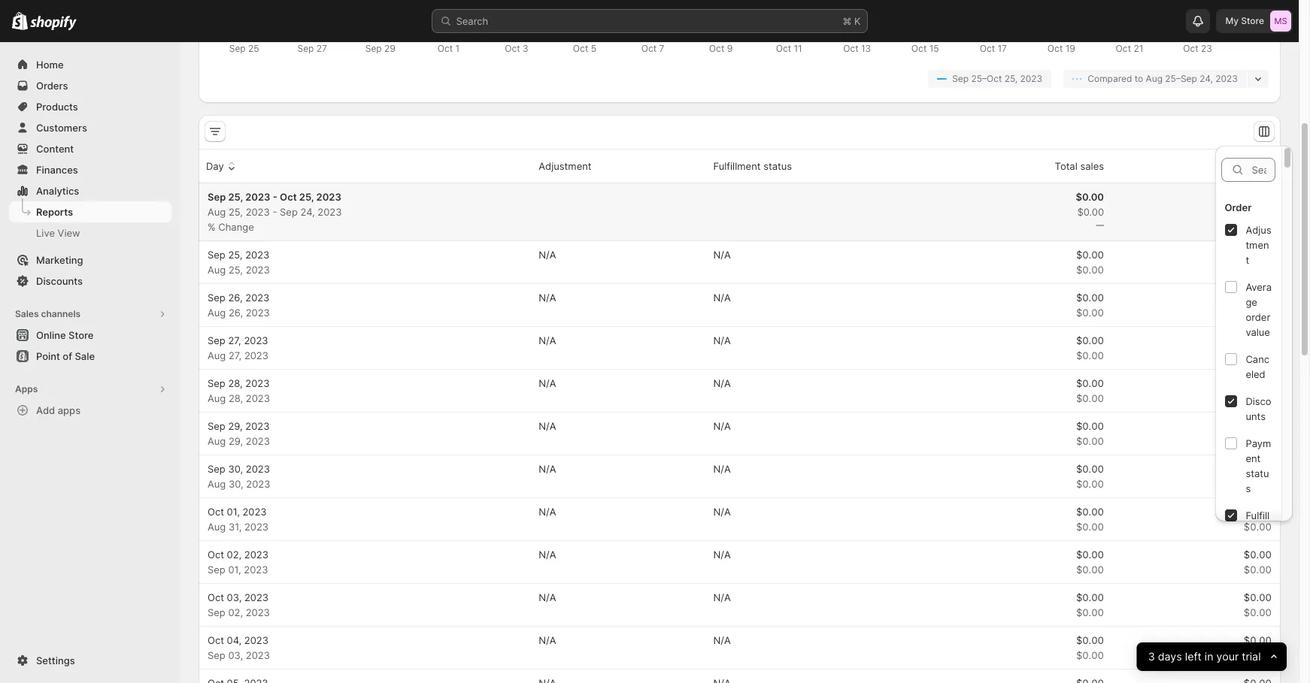 Task type: describe. For each thing, give the bounding box(es) containing it.
24, inside the sep 25, 2023 - oct 25, 2023 aug 25, 2023 - sep 24, 2023 % change
[[301, 206, 315, 218]]

oct 01, 2023 aug 31, 2023
[[208, 506, 269, 533]]

finances link
[[9, 159, 172, 181]]

sales
[[15, 308, 39, 320]]

adjus
[[1246, 224, 1272, 236]]

point of sale
[[36, 351, 95, 363]]

aug for sep 25, 2023 aug 25, 2023
[[208, 264, 226, 276]]

in
[[1205, 650, 1214, 664]]

status
[[764, 160, 792, 172]]

trial
[[1242, 650, 1261, 664]]

31,
[[229, 521, 242, 533]]

statu for ment
[[1246, 540, 1269, 552]]

apps button
[[9, 379, 172, 400]]

channels
[[41, 308, 81, 320]]

shopify image
[[12, 12, 28, 30]]

sep 27, 2023 aug 27, 2023
[[208, 335, 269, 362]]

sep 28, 2023 aug 28, 2023
[[208, 378, 270, 405]]

days
[[1158, 650, 1183, 664]]

sep 30, 2023 aug 30, 2023
[[208, 463, 270, 490]]

reports link
[[9, 202, 172, 223]]

your
[[1217, 650, 1239, 664]]

orders link
[[9, 75, 172, 96]]

sep inside sep 26, 2023 aug 26, 2023
[[208, 292, 226, 304]]

marketing link
[[9, 250, 172, 271]]

canc eled
[[1246, 354, 1270, 381]]

oct for oct 02, 2023 sep 01, 2023
[[208, 549, 224, 561]]

1 26, from the top
[[228, 292, 243, 304]]

online store
[[36, 329, 94, 342]]

home
[[36, 59, 64, 71]]

total sales
[[1055, 160, 1104, 172]]

aug for sep 29, 2023 aug 29, 2023
[[208, 436, 226, 448]]

of
[[63, 351, 72, 363]]

oct 02, 2023 sep 01, 2023
[[208, 549, 269, 576]]

sales
[[1081, 160, 1104, 172]]

live view
[[36, 227, 80, 239]]

tmen
[[1246, 239, 1269, 251]]

aug right the to
[[1146, 73, 1163, 84]]

avera
[[1246, 281, 1272, 293]]

2 26, from the top
[[229, 307, 243, 319]]

sep inside sep 25, 2023 aug 25, 2023
[[208, 249, 226, 261]]

left
[[1186, 650, 1202, 664]]

add apps
[[36, 405, 81, 417]]

oct 03, 2023 sep 02, 2023
[[208, 592, 270, 619]]

oct inside the sep 25, 2023 - oct 25, 2023 aug 25, 2023 - sep 24, 2023 % change
[[280, 191, 297, 203]]

total
[[1055, 160, 1078, 172]]

sep inside oct 04, 2023 sep 03, 2023
[[208, 650, 226, 662]]

1 horizontal spatial 24,
[[1200, 73, 1213, 84]]

01, inside oct 01, 2023 aug 31, 2023
[[227, 506, 240, 518]]

total sales button
[[1038, 152, 1107, 181]]

sep 25, 2023 aug 25, 2023
[[208, 249, 270, 276]]

⌘
[[843, 15, 852, 27]]

paym ent statu s
[[1246, 438, 1271, 495]]

3
[[1149, 650, 1155, 664]]

1 - from the top
[[273, 191, 277, 203]]

settings link
[[9, 651, 172, 672]]

2 28, from the top
[[229, 393, 243, 405]]

k
[[855, 15, 861, 27]]

1 28, from the top
[[228, 378, 243, 390]]

eled
[[1246, 369, 1266, 381]]

point of sale button
[[0, 346, 181, 367]]

01, inside 'oct 02, 2023 sep 01, 2023'
[[228, 564, 241, 576]]

sale
[[75, 351, 95, 363]]

0 horizontal spatial discounts
[[36, 275, 83, 287]]

aug for oct 01, 2023 aug 31, 2023
[[208, 521, 226, 533]]

settings
[[36, 655, 75, 667]]

online
[[36, 329, 66, 342]]

analytics
[[36, 185, 79, 197]]

discounts button
[[1207, 152, 1273, 181]]

day
[[206, 160, 224, 172]]

avera ge order value
[[1246, 281, 1272, 339]]

my
[[1226, 15, 1239, 26]]

content link
[[9, 138, 172, 159]]

paym
[[1246, 438, 1271, 450]]

aug for sep 30, 2023 aug 30, 2023
[[208, 478, 226, 490]]

%
[[208, 221, 216, 233]]

oct for oct 01, 2023 aug 31, 2023
[[208, 506, 224, 518]]

sales channels
[[15, 308, 81, 320]]

live view link
[[9, 223, 172, 244]]

oct for oct 03, 2023 sep 02, 2023
[[208, 592, 224, 604]]

adjus tmen t
[[1246, 224, 1272, 266]]

value
[[1246, 326, 1270, 339]]

25–sep
[[1165, 73, 1197, 84]]

adjustment button
[[537, 152, 609, 181]]

fulfillment status
[[714, 160, 792, 172]]

sep inside oct 03, 2023 sep 02, 2023
[[208, 607, 226, 619]]



Task type: vqa. For each thing, say whether or not it's contained in the screenshot.


Task type: locate. For each thing, give the bounding box(es) containing it.
1 vertical spatial discounts
[[36, 275, 83, 287]]

oct 04, 2023 sep 03, 2023
[[208, 635, 270, 662]]

0 vertical spatial s
[[1246, 483, 1251, 495]]

1 horizontal spatial discounts
[[1225, 160, 1271, 172]]

s up fulfill
[[1246, 483, 1251, 495]]

adjustment
[[539, 160, 592, 172]]

oct inside oct 03, 2023 sep 02, 2023
[[208, 592, 224, 604]]

0 vertical spatial 30,
[[228, 463, 243, 475]]

discounts up order
[[1225, 160, 1271, 172]]

02, inside 'oct 02, 2023 sep 01, 2023'
[[227, 549, 242, 561]]

25–oct
[[972, 73, 1002, 84]]

sep
[[952, 73, 969, 84], [208, 191, 226, 203], [280, 206, 298, 218], [208, 249, 226, 261], [208, 292, 226, 304], [208, 335, 226, 347], [208, 378, 226, 390], [208, 421, 226, 433], [208, 463, 226, 475], [208, 564, 226, 576], [208, 607, 226, 619], [208, 650, 226, 662]]

28, down sep 27, 2023 aug 27, 2023
[[228, 378, 243, 390]]

statu down ment
[[1246, 540, 1269, 552]]

orders
[[36, 80, 68, 92]]

discounts link
[[9, 271, 172, 292]]

sep 29, 2023 aug 29, 2023
[[208, 421, 270, 448]]

0 horizontal spatial store
[[69, 329, 94, 342]]

statu down "ent" at the right bottom of page
[[1246, 468, 1269, 480]]

28, up sep 29, 2023 aug 29, 2023
[[229, 393, 243, 405]]

1 vertical spatial statu
[[1246, 540, 1269, 552]]

aug inside sep 30, 2023 aug 30, 2023
[[208, 478, 226, 490]]

t
[[1246, 254, 1250, 266]]

0 vertical spatial 03,
[[227, 592, 242, 604]]

s for paym ent statu s
[[1246, 483, 1251, 495]]

fulfillment
[[714, 160, 761, 172]]

27,
[[228, 335, 241, 347], [229, 350, 242, 362]]

products link
[[9, 96, 172, 117]]

27, up sep 28, 2023 aug 28, 2023
[[229, 350, 242, 362]]

01,
[[227, 506, 240, 518], [228, 564, 241, 576]]

sep 26, 2023 aug 26, 2023
[[208, 292, 270, 319]]

30, down sep 29, 2023 aug 29, 2023
[[228, 463, 243, 475]]

1 29, from the top
[[228, 421, 243, 433]]

0 vertical spatial 29,
[[228, 421, 243, 433]]

1 30, from the top
[[228, 463, 243, 475]]

sep 25, 2023 - oct 25, 2023 aug 25, 2023 - sep 24, 2023 % change
[[208, 191, 342, 233]]

03, down 04,
[[228, 650, 243, 662]]

aug inside oct 01, 2023 aug 31, 2023
[[208, 521, 226, 533]]

0 vertical spatial store
[[1241, 15, 1265, 26]]

2 29, from the top
[[229, 436, 243, 448]]

aug up the "%"
[[208, 206, 226, 218]]

oct inside oct 01, 2023 aug 31, 2023
[[208, 506, 224, 518]]

2 s from the top
[[1246, 555, 1251, 567]]

02,
[[227, 549, 242, 561], [228, 607, 243, 619]]

aug up sep 29, 2023 aug 29, 2023
[[208, 393, 226, 405]]

29, down sep 28, 2023 aug 28, 2023
[[228, 421, 243, 433]]

1 vertical spatial 29,
[[229, 436, 243, 448]]

fulfill
[[1246, 510, 1270, 522]]

sep inside sep 30, 2023 aug 30, 2023
[[208, 463, 226, 475]]

store inside button
[[69, 329, 94, 342]]

statu inside paym ent statu s
[[1246, 468, 1269, 480]]

day button
[[204, 152, 241, 181]]

1 27, from the top
[[228, 335, 241, 347]]

1 statu from the top
[[1246, 468, 1269, 480]]

26, down sep 25, 2023 aug 25, 2023
[[228, 292, 243, 304]]

shopify image
[[30, 16, 77, 31]]

2 no change image from the left
[[1264, 220, 1272, 232]]

aug up oct 01, 2023 aug 31, 2023
[[208, 478, 226, 490]]

1 vertical spatial 24,
[[301, 206, 315, 218]]

0 vertical spatial 01,
[[227, 506, 240, 518]]

aug up sep 26, 2023 aug 26, 2023
[[208, 264, 226, 276]]

0 vertical spatial 28,
[[228, 378, 243, 390]]

0 vertical spatial 27,
[[228, 335, 241, 347]]

store for online store
[[69, 329, 94, 342]]

ment
[[1246, 525, 1269, 537]]

0 horizontal spatial 24,
[[301, 206, 315, 218]]

sep inside sep 28, 2023 aug 28, 2023
[[208, 378, 226, 390]]

aug inside sep 26, 2023 aug 26, 2023
[[208, 307, 226, 319]]

online store link
[[9, 325, 172, 346]]

0 horizontal spatial no change image
[[1096, 220, 1104, 232]]

no change image up tmen
[[1264, 220, 1272, 232]]

02, down 31,
[[227, 549, 242, 561]]

products
[[36, 101, 78, 113]]

aug inside sep 25, 2023 aug 25, 2023
[[208, 264, 226, 276]]

statu inside the fulfill ment statu s
[[1246, 540, 1269, 552]]

sep inside sep 27, 2023 aug 27, 2023
[[208, 335, 226, 347]]

29,
[[228, 421, 243, 433], [229, 436, 243, 448]]

sep 25–oct 25, 2023
[[952, 73, 1043, 84]]

disco unts
[[1246, 396, 1272, 423]]

1 vertical spatial -
[[273, 206, 277, 218]]

ent
[[1246, 453, 1261, 465]]

27, down sep 26, 2023 aug 26, 2023
[[228, 335, 241, 347]]

aug left 31,
[[208, 521, 226, 533]]

1 vertical spatial s
[[1246, 555, 1251, 567]]

03,
[[227, 592, 242, 604], [228, 650, 243, 662]]

order
[[1246, 311, 1271, 323]]

0 vertical spatial discounts
[[1225, 160, 1271, 172]]

store up sale at the bottom
[[69, 329, 94, 342]]

⌘ k
[[843, 15, 861, 27]]

fulfillment status button
[[711, 152, 809, 181]]

2 - from the top
[[273, 206, 277, 218]]

apps
[[15, 384, 38, 395]]

compared
[[1088, 73, 1132, 84]]

03, inside oct 04, 2023 sep 03, 2023
[[228, 650, 243, 662]]

3 days left in your trial button
[[1137, 643, 1287, 672]]

1 vertical spatial 01,
[[228, 564, 241, 576]]

2 statu from the top
[[1246, 540, 1269, 552]]

02, inside oct 03, 2023 sep 02, 2023
[[228, 607, 243, 619]]

1 vertical spatial 26,
[[229, 307, 243, 319]]

0 vertical spatial 26,
[[228, 292, 243, 304]]

0 vertical spatial statu
[[1246, 468, 1269, 480]]

finances
[[36, 164, 78, 176]]

view
[[58, 227, 80, 239]]

aug for sep 26, 2023 aug 26, 2023
[[208, 307, 226, 319]]

disco
[[1246, 396, 1272, 408]]

1 horizontal spatial no change image
[[1264, 220, 1272, 232]]

search
[[456, 15, 488, 27]]

my store
[[1226, 15, 1265, 26]]

aug for sep 28, 2023 aug 28, 2023
[[208, 393, 226, 405]]

04,
[[227, 635, 242, 647]]

no change image
[[1096, 220, 1104, 232], [1264, 220, 1272, 232]]

discounts down marketing
[[36, 275, 83, 287]]

add
[[36, 405, 55, 417]]

oct for oct 04, 2023 sep 03, 2023
[[208, 635, 224, 647]]

aug inside sep 28, 2023 aug 28, 2023
[[208, 393, 226, 405]]

1 vertical spatial store
[[69, 329, 94, 342]]

content
[[36, 143, 74, 155]]

aug for sep 27, 2023 aug 27, 2023
[[208, 350, 226, 362]]

ge
[[1246, 296, 1258, 308]]

my store image
[[1271, 11, 1292, 32]]

25,
[[1005, 73, 1018, 84], [228, 191, 243, 203], [299, 191, 314, 203], [229, 206, 243, 218], [228, 249, 243, 261], [229, 264, 243, 276]]

2023
[[1020, 73, 1043, 84], [1216, 73, 1238, 84], [245, 191, 270, 203], [316, 191, 341, 203], [246, 206, 270, 218], [318, 206, 342, 218], [245, 249, 270, 261], [246, 264, 270, 276], [245, 292, 270, 304], [246, 307, 270, 319], [244, 335, 268, 347], [244, 350, 269, 362], [245, 378, 270, 390], [246, 393, 270, 405], [246, 421, 270, 433], [246, 436, 270, 448], [246, 463, 270, 475], [246, 478, 270, 490], [243, 506, 267, 518], [244, 521, 269, 533], [244, 549, 269, 561], [244, 564, 268, 576], [244, 592, 269, 604], [246, 607, 270, 619], [244, 635, 269, 647], [246, 650, 270, 662]]

order
[[1225, 202, 1252, 214]]

no change image down sales
[[1096, 220, 1104, 232]]

02, up 04,
[[228, 607, 243, 619]]

store for my store
[[1241, 15, 1265, 26]]

online store button
[[0, 325, 181, 346]]

list box containing adjus tmen t
[[1220, 218, 1277, 684]]

1 no change image from the left
[[1096, 220, 1104, 232]]

compared to aug 25–sep 24, 2023
[[1088, 73, 1238, 84]]

analytics link
[[9, 181, 172, 202]]

1 vertical spatial 30,
[[229, 478, 243, 490]]

24,
[[1200, 73, 1213, 84], [301, 206, 315, 218]]

1 vertical spatial 03,
[[228, 650, 243, 662]]

s inside paym ent statu s
[[1246, 483, 1251, 495]]

oct inside 'oct 02, 2023 sep 01, 2023'
[[208, 549, 224, 561]]

0 vertical spatial 02,
[[227, 549, 242, 561]]

26, up sep 27, 2023 aug 27, 2023
[[229, 307, 243, 319]]

2 27, from the top
[[229, 350, 242, 362]]

1 vertical spatial 27,
[[229, 350, 242, 362]]

s inside the fulfill ment statu s
[[1246, 555, 1251, 567]]

01, up oct 03, 2023 sep 02, 2023
[[228, 564, 241, 576]]

1 vertical spatial 28,
[[229, 393, 243, 405]]

01, up 31,
[[227, 506, 240, 518]]

28,
[[228, 378, 243, 390], [229, 393, 243, 405]]

sep inside sep 29, 2023 aug 29, 2023
[[208, 421, 226, 433]]

Search for columns text field
[[1252, 158, 1276, 182]]

s down ment
[[1246, 555, 1251, 567]]

aug up sep 28, 2023 aug 28, 2023
[[208, 350, 226, 362]]

home link
[[9, 54, 172, 75]]

03, inside oct 03, 2023 sep 02, 2023
[[227, 592, 242, 604]]

0 vertical spatial 24,
[[1200, 73, 1213, 84]]

2 30, from the top
[[229, 478, 243, 490]]

aug up sep 30, 2023 aug 30, 2023 in the bottom of the page
[[208, 436, 226, 448]]

30, up oct 01, 2023 aug 31, 2023
[[229, 478, 243, 490]]

aug inside sep 29, 2023 aug 29, 2023
[[208, 436, 226, 448]]

discounts
[[1225, 160, 1271, 172], [36, 275, 83, 287]]

marketing
[[36, 254, 83, 266]]

customers
[[36, 122, 87, 134]]

n/a
[[539, 249, 556, 261], [714, 249, 731, 261], [539, 292, 556, 304], [714, 292, 731, 304], [539, 335, 556, 347], [714, 335, 731, 347], [539, 378, 556, 390], [714, 378, 731, 390], [539, 421, 556, 433], [714, 421, 731, 433], [539, 463, 556, 475], [714, 463, 731, 475], [539, 506, 556, 518], [714, 506, 731, 518], [539, 549, 556, 561], [714, 549, 731, 561], [539, 592, 556, 604], [714, 592, 731, 604], [539, 635, 556, 647], [714, 635, 731, 647]]

aug inside the sep 25, 2023 - oct 25, 2023 aug 25, 2023 - sep 24, 2023 % change
[[208, 206, 226, 218]]

list box
[[1220, 218, 1277, 684]]

aug up sep 27, 2023 aug 27, 2023
[[208, 307, 226, 319]]

29, up sep 30, 2023 aug 30, 2023 in the bottom of the page
[[229, 436, 243, 448]]

oct
[[280, 191, 297, 203], [208, 506, 224, 518], [208, 549, 224, 561], [208, 592, 224, 604], [208, 635, 224, 647]]

-
[[273, 191, 277, 203], [273, 206, 277, 218]]

unts
[[1246, 411, 1266, 423]]

point
[[36, 351, 60, 363]]

store right my on the top right of the page
[[1241, 15, 1265, 26]]

canc
[[1246, 354, 1270, 366]]

aug inside sep 27, 2023 aug 27, 2023
[[208, 350, 226, 362]]

add apps button
[[9, 400, 172, 421]]

0 vertical spatial -
[[273, 191, 277, 203]]

03, down 'oct 02, 2023 sep 01, 2023'
[[227, 592, 242, 604]]

1 horizontal spatial store
[[1241, 15, 1265, 26]]

s for fulfill ment statu s
[[1246, 555, 1251, 567]]

statu for ent
[[1246, 468, 1269, 480]]

$0.00
[[1076, 191, 1104, 203], [1244, 191, 1272, 203], [1078, 206, 1104, 218], [1245, 206, 1272, 218], [1076, 249, 1104, 261], [1244, 249, 1272, 261], [1076, 264, 1104, 276], [1244, 264, 1272, 276], [1076, 292, 1104, 304], [1244, 292, 1272, 304], [1076, 307, 1104, 319], [1244, 307, 1272, 319], [1076, 335, 1104, 347], [1244, 335, 1272, 347], [1076, 350, 1104, 362], [1244, 350, 1272, 362], [1076, 378, 1104, 390], [1244, 378, 1272, 390], [1076, 393, 1104, 405], [1244, 393, 1272, 405], [1076, 421, 1104, 433], [1244, 421, 1272, 433], [1076, 436, 1104, 448], [1244, 436, 1272, 448], [1076, 463, 1104, 475], [1244, 463, 1272, 475], [1076, 478, 1104, 490], [1244, 478, 1272, 490], [1076, 506, 1104, 518], [1244, 506, 1272, 518], [1076, 521, 1104, 533], [1244, 521, 1272, 533], [1076, 549, 1104, 561], [1244, 549, 1272, 561], [1076, 564, 1104, 576], [1244, 564, 1272, 576], [1076, 592, 1104, 604], [1244, 592, 1272, 604], [1076, 607, 1104, 619], [1244, 607, 1272, 619], [1076, 635, 1104, 647], [1244, 635, 1272, 647], [1076, 650, 1104, 662], [1244, 650, 1272, 662]]

oct inside oct 04, 2023 sep 03, 2023
[[208, 635, 224, 647]]

1 vertical spatial 02,
[[228, 607, 243, 619]]

apps
[[58, 405, 81, 417]]

1 s from the top
[[1246, 483, 1251, 495]]

sales channels button
[[9, 304, 172, 325]]

point of sale link
[[9, 346, 172, 367]]

customers link
[[9, 117, 172, 138]]

sep inside 'oct 02, 2023 sep 01, 2023'
[[208, 564, 226, 576]]

to
[[1135, 73, 1144, 84]]

discounts inside button
[[1225, 160, 1271, 172]]



